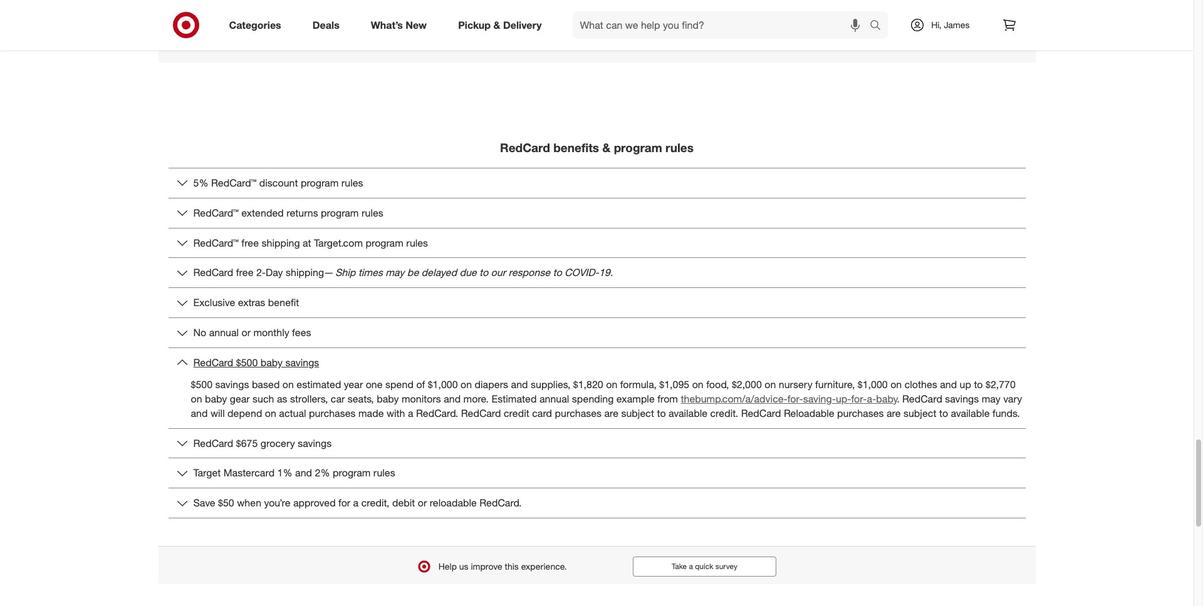 Task type: locate. For each thing, give the bounding box(es) containing it.
0 horizontal spatial are
[[604, 407, 619, 420]]

program up returns
[[301, 177, 339, 189]]

redcard down will
[[193, 437, 233, 450]]

$1,000 right "of"
[[428, 378, 458, 391]]

0 horizontal spatial annual
[[209, 327, 239, 339]]

baby
[[261, 357, 283, 369], [205, 393, 227, 405], [377, 393, 399, 405], [876, 393, 897, 405]]

to
[[479, 267, 488, 279], [553, 267, 562, 279], [974, 378, 983, 391], [657, 407, 666, 420], [939, 407, 948, 420]]

redcard™ for extended
[[193, 207, 239, 219]]

1 vertical spatial a
[[353, 497, 359, 510]]

1 horizontal spatial may
[[982, 393, 1001, 405]]

$1,095
[[659, 378, 689, 391]]

be
[[407, 267, 419, 279]]

rules inside target mastercard 1% and 2% program rules dropdown button
[[373, 467, 395, 480]]

free inside dropdown button
[[241, 237, 259, 249]]

year
[[344, 378, 363, 391]]

depend
[[228, 407, 262, 420]]

1 vertical spatial shipping
[[286, 267, 324, 279]]

$500 inside $500 savings based on estimated year one spend of $1,000 on diapers and supplies, $1,820 on formula, $1,095 on food, $2,000 on nursery furniture, $1,000 on clothes and up to $2,770 on baby gear such as strollers, car seats, baby monitors and more. estimated annual spending example from
[[191, 378, 212, 391]]

are down $500 savings based on estimated year one spend of $1,000 on diapers and supplies, $1,820 on formula, $1,095 on food, $2,000 on nursery furniture, $1,000 on clothes and up to $2,770 on baby gear such as strollers, car seats, baby monitors and more. estimated annual spending example from
[[604, 407, 619, 420]]

redcard. right reloadable
[[480, 497, 522, 510]]

1 subject from the left
[[621, 407, 654, 420]]

2 for- from the left
[[851, 393, 867, 405]]

and right the 1% on the bottom left
[[295, 467, 312, 480]]

more.
[[463, 393, 489, 405]]

free up 2-
[[241, 237, 259, 249]]

to left covid-
[[553, 267, 562, 279]]

2 vertical spatial redcard™
[[193, 237, 239, 249]]

and left more.
[[444, 393, 461, 405]]

to left funds.
[[939, 407, 948, 420]]

at
[[303, 237, 311, 249]]

benefit
[[268, 297, 299, 309]]

baby up based on the bottom of page
[[261, 357, 283, 369]]

1 horizontal spatial subject
[[904, 407, 936, 420]]

free left 2-
[[236, 267, 253, 279]]

discount
[[259, 177, 298, 189]]

returns
[[287, 207, 318, 219]]

save
[[193, 497, 215, 510]]

annual inside dropdown button
[[209, 327, 239, 339]]

redcard™ up exclusive
[[193, 237, 239, 249]]

1 available from the left
[[669, 407, 707, 420]]

savings inside . redcard savings may vary and will depend on actual purchases made with a redcard. redcard credit card purchases are subject to available credit. redcard reloadable purchases are subject to available funds.
[[945, 393, 979, 405]]

and
[[511, 378, 528, 391], [940, 378, 957, 391], [444, 393, 461, 405], [191, 407, 208, 420], [295, 467, 312, 480]]

redcard™
[[211, 177, 257, 189], [193, 207, 239, 219], [193, 237, 239, 249]]

what's new link
[[360, 11, 442, 39]]

0 horizontal spatial or
[[242, 327, 251, 339]]

rules inside "redcard™ extended returns program rules" dropdown button
[[362, 207, 383, 219]]

redcard™ right 5%
[[211, 177, 257, 189]]

19.
[[599, 267, 613, 279]]

1 vertical spatial $500
[[191, 378, 212, 391]]

redcard free 2-day shipping — ship times may be delayed due to our response to covid-19.
[[193, 267, 613, 279]]

savings down 'up'
[[945, 393, 979, 405]]

$1,000
[[428, 378, 458, 391], [858, 378, 888, 391]]

below.
[[377, 29, 398, 38]]

0 vertical spatial shipping
[[262, 237, 300, 249]]

redcard $675 grocery savings
[[193, 437, 332, 450]]

$500 up will
[[191, 378, 212, 391]]

baby inside dropdown button
[[261, 357, 283, 369]]

1 vertical spatial redcard™
[[193, 207, 239, 219]]

to left our
[[479, 267, 488, 279]]

one
[[366, 378, 383, 391]]

purchases down spending on the bottom of page
[[555, 407, 602, 420]]

0 horizontal spatial &
[[493, 19, 500, 31]]

1 horizontal spatial $1,000
[[858, 378, 888, 391]]

0 horizontal spatial redcard.
[[416, 407, 458, 420]]

available down from
[[669, 407, 707, 420]]

food,
[[706, 378, 729, 391]]

program
[[614, 140, 662, 155], [301, 177, 339, 189], [321, 207, 359, 219], [366, 237, 403, 249], [333, 467, 371, 480]]

redcard left benefits
[[500, 140, 550, 155]]

program for discount
[[301, 177, 339, 189]]

save $50 when you're approved for a credit, debit or reloadable redcard.
[[193, 497, 522, 510]]

0 horizontal spatial a
[[353, 497, 359, 510]]

redcard.
[[416, 407, 458, 420], [480, 497, 522, 510]]

for
[[338, 497, 350, 510]]

$675
[[236, 437, 258, 450]]

to right 'up'
[[974, 378, 983, 391]]

1 horizontal spatial annual
[[539, 393, 569, 405]]

baby up will
[[205, 393, 227, 405]]

2 horizontal spatial purchases
[[837, 407, 884, 420]]

available down 'up'
[[951, 407, 990, 420]]

2 subject from the left
[[904, 407, 936, 420]]

1 horizontal spatial a
[[408, 407, 413, 420]]

redcard™ down 5%
[[193, 207, 239, 219]]

0 vertical spatial or
[[242, 327, 251, 339]]

0 vertical spatial redcard™
[[211, 177, 257, 189]]

1 vertical spatial annual
[[539, 393, 569, 405]]

monitors
[[402, 393, 441, 405]]

will
[[210, 407, 225, 420]]

a right take
[[689, 562, 693, 572]]

0 horizontal spatial purchases
[[309, 407, 356, 420]]

are
[[604, 407, 619, 420], [887, 407, 901, 420]]

actual
[[279, 407, 306, 420]]

0 vertical spatial a
[[408, 407, 413, 420]]

reloadable
[[430, 497, 477, 510]]

a inside dropdown button
[[353, 497, 359, 510]]

baby up with in the left of the page
[[377, 393, 399, 405]]

fees
[[292, 327, 311, 339]]

credit.
[[710, 407, 738, 420]]

redcard down thebump.com/a/advice-
[[741, 407, 781, 420]]

a right for
[[353, 497, 359, 510]]

to inside $500 savings based on estimated year one spend of $1,000 on diapers and supplies, $1,820 on formula, $1,095 on food, $2,000 on nursery furniture, $1,000 on clothes and up to $2,770 on baby gear such as strollers, car seats, baby monitors and more. estimated annual spending example from
[[974, 378, 983, 391]]

ship
[[335, 267, 355, 279]]

0 vertical spatial may
[[386, 267, 404, 279]]

program up the 'times'
[[366, 237, 403, 249]]

and up the estimated
[[511, 378, 528, 391]]

program inside dropdown button
[[333, 467, 371, 480]]

mastercard
[[224, 467, 275, 480]]

redcard up exclusive
[[193, 267, 233, 279]]

or right debit
[[418, 497, 427, 510]]

redcard
[[500, 140, 550, 155], [193, 267, 233, 279], [193, 357, 233, 369], [902, 393, 942, 405], [461, 407, 501, 420], [741, 407, 781, 420], [193, 437, 233, 450]]

us
[[459, 562, 468, 572]]

shipping down at
[[286, 267, 324, 279]]

may left be
[[386, 267, 404, 279]]

1 horizontal spatial for-
[[851, 393, 867, 405]]

0 vertical spatial &
[[493, 19, 500, 31]]

for- down furniture,
[[851, 393, 867, 405]]

example
[[617, 393, 655, 405]]

program right 2%
[[333, 467, 371, 480]]

purchases down car
[[309, 407, 356, 420]]

no annual or monthly fees
[[193, 327, 311, 339]]

0 horizontal spatial $1,000
[[428, 378, 458, 391]]

1 vertical spatial or
[[418, 497, 427, 510]]

annual
[[209, 327, 239, 339], [539, 393, 569, 405]]

may inside . redcard savings may vary and will depend on actual purchases made with a redcard. redcard credit card purchases are subject to available credit. redcard reloadable purchases are subject to available funds.
[[982, 393, 1001, 405]]

shipping inside dropdown button
[[262, 237, 300, 249]]

vary
[[1003, 393, 1022, 405]]

free
[[241, 237, 259, 249], [236, 267, 253, 279]]

redcard $500 baby savings
[[193, 357, 319, 369]]

on down such
[[265, 407, 276, 420]]

and inside target mastercard 1% and 2% program rules dropdown button
[[295, 467, 312, 480]]

program for &
[[614, 140, 662, 155]]

shipping left at
[[262, 237, 300, 249]]

1 horizontal spatial are
[[887, 407, 901, 420]]

you're
[[264, 497, 290, 510]]

redcard™ free shipping at target.com program rules button
[[168, 228, 1025, 258]]

or inside no annual or monthly fees dropdown button
[[242, 327, 251, 339]]

1 horizontal spatial purchases
[[555, 407, 602, 420]]

survey
[[715, 562, 738, 572]]

on
[[283, 378, 294, 391], [461, 378, 472, 391], [606, 378, 617, 391], [692, 378, 704, 391], [765, 378, 776, 391], [891, 378, 902, 391], [191, 393, 202, 405], [265, 407, 276, 420]]

$1,000 up a-
[[858, 378, 888, 391]]

redcard™ for free
[[193, 237, 239, 249]]

2 vertical spatial a
[[689, 562, 693, 572]]

subject
[[621, 407, 654, 420], [904, 407, 936, 420]]

on up .
[[891, 378, 902, 391]]

purchases
[[309, 407, 356, 420], [555, 407, 602, 420], [837, 407, 884, 420]]

what's
[[371, 19, 403, 31]]

1 horizontal spatial &
[[602, 140, 611, 155]]

and left will
[[191, 407, 208, 420]]

as
[[277, 393, 287, 405]]

help
[[439, 562, 457, 572]]

annual right no
[[209, 327, 239, 339]]

1 purchases from the left
[[309, 407, 356, 420]]

subject down example
[[621, 407, 654, 420]]

card
[[532, 407, 552, 420]]

1 vertical spatial &
[[602, 140, 611, 155]]

exclusive
[[193, 297, 235, 309]]

estimated
[[492, 393, 537, 405]]

may down "$2,770"
[[982, 393, 1001, 405]]

1 horizontal spatial or
[[418, 497, 427, 510]]

what's new
[[371, 19, 427, 31]]

gear
[[230, 393, 250, 405]]

& right pickup
[[493, 19, 500, 31]]

thebump.com/a/advice-
[[681, 393, 788, 405]]

1 vertical spatial redcard.
[[480, 497, 522, 510]]

$500
[[236, 357, 258, 369], [191, 378, 212, 391]]

1 horizontal spatial available
[[951, 407, 990, 420]]

available
[[669, 407, 707, 420], [951, 407, 990, 420]]

annual down supplies,
[[539, 393, 569, 405]]

rules inside redcard™ free shipping at target.com program rules dropdown button
[[406, 237, 428, 249]]

& right benefits
[[602, 140, 611, 155]]

due
[[460, 267, 477, 279]]

a-
[[867, 393, 876, 405]]

savings up gear
[[215, 378, 249, 391]]

2%
[[315, 467, 330, 480]]

2 purchases from the left
[[555, 407, 602, 420]]

savings up 2%
[[298, 437, 332, 450]]

0 vertical spatial free
[[241, 237, 259, 249]]

made
[[358, 407, 384, 420]]

savings up the estimated
[[285, 357, 319, 369]]

nursery
[[779, 378, 813, 391]]

0 horizontal spatial available
[[669, 407, 707, 420]]

0 horizontal spatial for-
[[787, 393, 803, 405]]

for- down nursery
[[787, 393, 803, 405]]

program up 5% redcard™ discount program rules dropdown button
[[614, 140, 662, 155]]

benefits
[[553, 140, 599, 155]]

car
[[331, 393, 345, 405]]

for-
[[787, 393, 803, 405], [851, 393, 867, 405]]

1 horizontal spatial redcard.
[[480, 497, 522, 510]]

are down .
[[887, 407, 901, 420]]

1 vertical spatial may
[[982, 393, 1001, 405]]

0 vertical spatial $500
[[236, 357, 258, 369]]

on up thebump.com/a/advice-for-saving-up-for-a-baby
[[765, 378, 776, 391]]

purchases down a-
[[837, 407, 884, 420]]

0 vertical spatial redcard.
[[416, 407, 458, 420]]

0 horizontal spatial $500
[[191, 378, 212, 391]]

may
[[386, 267, 404, 279], [982, 393, 1001, 405]]

savings
[[285, 357, 319, 369], [215, 378, 249, 391], [945, 393, 979, 405], [298, 437, 332, 450]]

rules inside 5% redcard™ discount program rules dropdown button
[[341, 177, 363, 189]]

$500 up based on the bottom of page
[[236, 357, 258, 369]]

covid-
[[565, 267, 599, 279]]

0 horizontal spatial subject
[[621, 407, 654, 420]]

2 horizontal spatial a
[[689, 562, 693, 572]]

based
[[252, 378, 280, 391]]

this
[[505, 562, 519, 572]]

0 vertical spatial annual
[[209, 327, 239, 339]]

a right with in the left of the page
[[408, 407, 413, 420]]

or left monthly
[[242, 327, 251, 339]]

redcard. down monitors
[[416, 407, 458, 420]]

program up target.com
[[321, 207, 359, 219]]

$500 inside dropdown button
[[236, 357, 258, 369]]

subject down "clothes"
[[904, 407, 936, 420]]

1 horizontal spatial $500
[[236, 357, 258, 369]]

1 vertical spatial free
[[236, 267, 253, 279]]

$1,820
[[573, 378, 603, 391]]

What can we help you find? suggestions appear below search field
[[572, 11, 873, 39]]



Task type: vqa. For each thing, say whether or not it's contained in the screenshot.
topmost Sign in
no



Task type: describe. For each thing, give the bounding box(es) containing it.
saving-
[[803, 393, 836, 405]]

a inside . redcard savings may vary and will depend on actual purchases made with a redcard. redcard credit card purchases are subject to available credit. redcard reloadable purchases are subject to available funds.
[[408, 407, 413, 420]]

spending
[[572, 393, 614, 405]]

debit
[[392, 497, 415, 510]]

improve
[[471, 562, 502, 572]]

or inside save $50 when you're approved for a credit, debit or reloadable redcard. dropdown button
[[418, 497, 427, 510]]

and inside . redcard savings may vary and will depend on actual purchases made with a redcard. redcard credit card purchases are subject to available credit. redcard reloadable purchases are subject to available funds.
[[191, 407, 208, 420]]

supplies,
[[531, 378, 570, 391]]

funds.
[[993, 407, 1020, 420]]

redcard™ extended returns program rules button
[[168, 199, 1025, 228]]

approved
[[293, 497, 336, 510]]

hi, james
[[931, 19, 970, 30]]

pickup & delivery
[[458, 19, 542, 31]]

clothes
[[905, 378, 937, 391]]

redcard down no
[[193, 357, 233, 369]]

on up as
[[283, 378, 294, 391]]

savings inside $500 savings based on estimated year one spend of $1,000 on diapers and supplies, $1,820 on formula, $1,095 on food, $2,000 on nursery furniture, $1,000 on clothes and up to $2,770 on baby gear such as strollers, car seats, baby monitors and more. estimated annual spending example from
[[215, 378, 249, 391]]

help us improve this experience.
[[439, 562, 567, 572]]

program for returns
[[321, 207, 359, 219]]

redcard. inside . redcard savings may vary and will depend on actual purchases made with a redcard. redcard credit card purchases are subject to available credit. redcard reloadable purchases are subject to available funds.
[[416, 407, 458, 420]]

2-
[[256, 267, 266, 279]]

up-
[[836, 393, 851, 405]]

take a quick survey
[[672, 562, 738, 572]]

day
[[266, 267, 283, 279]]

on inside . redcard savings may vary and will depend on actual purchases made with a redcard. redcard credit card purchases are subject to available credit. redcard reloadable purchases are subject to available funds.
[[265, 407, 276, 420]]

5%
[[193, 177, 208, 189]]

target mastercard 1% and 2% program rules button
[[168, 459, 1025, 488]]

redcard down more.
[[461, 407, 501, 420]]

2 $1,000 from the left
[[858, 378, 888, 391]]

redcard™ extended returns program rules
[[193, 207, 383, 219]]

when
[[237, 497, 261, 510]]

5% redcard™ discount program rules
[[193, 177, 363, 189]]

times
[[358, 267, 383, 279]]

with
[[387, 407, 405, 420]]

on up more.
[[461, 378, 472, 391]]

on up . redcard savings may vary and will depend on actual purchases made with a redcard. redcard credit card purchases are subject to available credit. redcard reloadable purchases are subject to available funds.
[[606, 378, 617, 391]]

thebump.com/a/advice-for-saving-up-for-a-baby link
[[681, 393, 897, 405]]

redcard™ free shipping at target.com program rules
[[193, 237, 428, 249]]

experience.
[[521, 562, 567, 572]]

1%
[[277, 467, 292, 480]]

2 are from the left
[[887, 407, 901, 420]]

1 $1,000 from the left
[[428, 378, 458, 391]]

diapers
[[475, 378, 508, 391]]

rules for redcard™ extended returns program rules
[[362, 207, 383, 219]]

redcard $500 baby savings button
[[168, 348, 1025, 378]]

response
[[508, 267, 550, 279]]

credit
[[504, 407, 529, 420]]

a inside button
[[689, 562, 693, 572]]

of
[[416, 378, 425, 391]]

$50
[[218, 497, 234, 510]]

redcard $675 grocery savings button
[[168, 429, 1025, 458]]

credit,
[[361, 497, 389, 510]]

1 for- from the left
[[787, 393, 803, 405]]

$500 savings based on estimated year one spend of $1,000 on diapers and supplies, $1,820 on formula, $1,095 on food, $2,000 on nursery furniture, $1,000 on clothes and up to $2,770 on baby gear such as strollers, car seats, baby monitors and more. estimated annual spending example from
[[191, 378, 1016, 405]]

details
[[352, 29, 375, 38]]

new
[[406, 19, 427, 31]]

categories link
[[218, 11, 297, 39]]

baby right the up-
[[876, 393, 897, 405]]

—
[[324, 267, 332, 279]]

1 are from the left
[[604, 407, 619, 420]]

james
[[944, 19, 970, 30]]

2 available from the left
[[951, 407, 990, 420]]

search
[[864, 20, 894, 32]]

rules for redcard benefits & program rules
[[666, 140, 694, 155]]

annual inside $500 savings based on estimated year one spend of $1,000 on diapers and supplies, $1,820 on formula, $1,095 on food, $2,000 on nursery furniture, $1,000 on clothes and up to $2,770 on baby gear such as strollers, car seats, baby monitors and more. estimated annual spending example from
[[539, 393, 569, 405]]

free for redcard™
[[241, 237, 259, 249]]

from
[[657, 393, 678, 405]]

search button
[[864, 11, 894, 41]]

target mastercard 1% and 2% program rules
[[193, 467, 395, 480]]

target.com
[[314, 237, 363, 249]]

such
[[253, 393, 274, 405]]

pickup & delivery link
[[448, 11, 557, 39]]

exclusive extras benefit
[[193, 297, 299, 309]]

categories
[[229, 19, 281, 31]]

hi,
[[931, 19, 942, 30]]

grocery
[[261, 437, 295, 450]]

extras
[[238, 297, 265, 309]]

no annual or monthly fees button
[[168, 318, 1025, 348]]

up
[[960, 378, 971, 391]]

0 horizontal spatial may
[[386, 267, 404, 279]]

rules for 5% redcard™ discount program rules
[[341, 177, 363, 189]]

redcard benefits & program rules
[[500, 140, 694, 155]]

exclusive extras benefit button
[[168, 288, 1025, 318]]

quick
[[695, 562, 713, 572]]

on left food,
[[692, 378, 704, 391]]

our
[[491, 267, 506, 279]]

redcard. inside dropdown button
[[480, 497, 522, 510]]

delivery
[[503, 19, 542, 31]]

reloadable
[[784, 407, 834, 420]]

monthly
[[253, 327, 289, 339]]

extended
[[241, 207, 284, 219]]

delayed
[[421, 267, 457, 279]]

estimated
[[297, 378, 341, 391]]

redcard down "clothes"
[[902, 393, 942, 405]]

3 purchases from the left
[[837, 407, 884, 420]]

on left gear
[[191, 393, 202, 405]]

no
[[193, 327, 206, 339]]

free for redcard
[[236, 267, 253, 279]]

and left 'up'
[[940, 378, 957, 391]]

to down from
[[657, 407, 666, 420]]

deals link
[[302, 11, 355, 39]]



